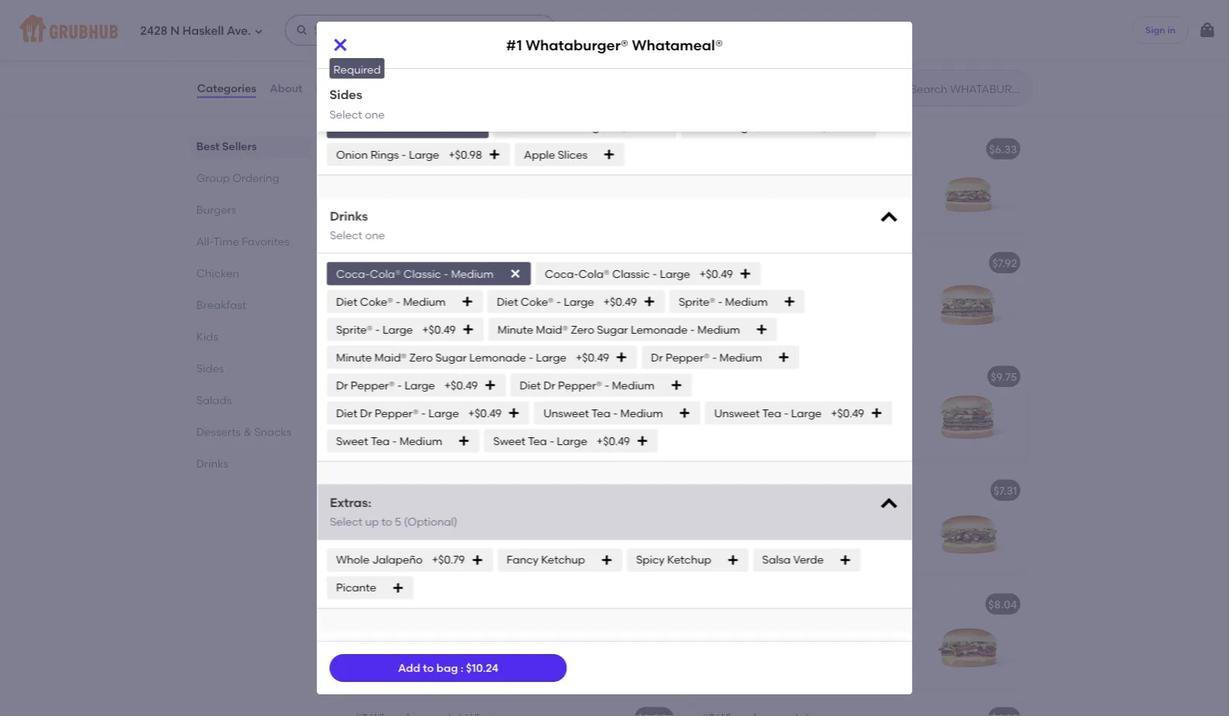 Task type: locate. For each thing, give the bounding box(es) containing it.
1 vertical spatial minute
[[336, 351, 372, 364]]

1 sweet from the left
[[336, 435, 368, 448]]

1 horizontal spatial onion
[[690, 120, 722, 134]]

dr up $13.90 +
[[651, 351, 663, 364]]

#5 down picante
[[355, 598, 369, 611]]

maid® down the diet coke® - large
[[536, 323, 568, 337]]

all-time favorites tab
[[196, 233, 305, 250]]

best for #1
[[364, 127, 384, 138]]

1 horizontal spatial double
[[718, 257, 756, 270]]

1 coke® from the left
[[360, 295, 393, 309]]

(regular) down sprite® - large at left top
[[355, 344, 403, 358]]

2 one from the top
[[365, 108, 385, 121]]

(regular) down unsweet tea - large
[[702, 455, 750, 468]]

coca- up diet coke® - medium
[[336, 268, 370, 281]]

1 tomato, from the left
[[355, 11, 398, 24]]

+$0.49 for unsweet tea - large
[[831, 407, 864, 420]]

3 select from the top
[[330, 229, 362, 243]]

dr pepper® - large
[[336, 379, 435, 392]]

zero down the diet coke® - large
[[571, 323, 594, 337]]

1 vertical spatial mayonnaise
[[702, 42, 765, 55]]

sweet down diet dr pepper® - large
[[336, 435, 368, 448]]

1 vertical spatial zero
[[409, 351, 433, 364]]

& left "snacks"
[[244, 425, 252, 439]]

dr pepper® - medium
[[651, 351, 762, 364]]

pickles, inside what's on it: whataburger® (10), tomato, lettuce, pickles, diced onions, mustard (4oz), mayonnaise (4oz), ketchup (4oz)
[[446, 11, 484, 24]]

1 + from the top
[[667, 257, 673, 270]]

0 horizontal spatial zero
[[409, 351, 433, 364]]

1 (4oz) from the left
[[432, 42, 457, 55]]

1 horizontal spatial pickles,
[[702, 26, 740, 39]]

unsweet down diet dr pepper® - medium
[[543, 407, 589, 420]]

best sellers
[[196, 139, 257, 153]]

large
[[575, 120, 606, 134], [409, 148, 439, 162], [771, 165, 802, 178], [851, 165, 882, 178], [660, 268, 690, 281], [771, 278, 802, 292], [851, 278, 882, 292], [424, 282, 455, 295], [504, 282, 535, 295], [564, 295, 594, 309], [382, 323, 413, 337], [536, 351, 566, 364], [404, 379, 435, 392], [424, 392, 455, 406], [504, 392, 535, 406], [771, 392, 802, 406], [851, 392, 882, 406], [428, 407, 459, 420], [791, 407, 822, 420], [557, 435, 587, 448]]

#3 triple meat whataburger® whatameal® image
[[564, 360, 680, 461]]

slices
[[558, 148, 588, 162]]

pepper® up unsweet tea - medium
[[558, 379, 602, 392]]

0 vertical spatial #1
[[506, 36, 522, 53]]

1 #4 from the left
[[355, 484, 369, 498]]

diced inside what's on it: whataburger® (10), tomato, lettuce, pickles, diced onions, mustard (4oz), mayonnaise (4oz), ketchup (4oz)
[[487, 11, 518, 24]]

1 horizontal spatial unsweet
[[714, 407, 760, 420]]

pickles for #2 double meat whataburger® whatameal®
[[451, 313, 487, 326]]

double
[[771, 0, 809, 8], [718, 257, 756, 270], [371, 260, 409, 273]]

$8.04
[[989, 598, 1018, 611]]

best seller up onion rings - large
[[364, 127, 411, 138]]

select for coca-
[[330, 229, 362, 243]]

1 vertical spatial seller
[[386, 241, 411, 252]]

1 horizontal spatial maid®
[[536, 323, 568, 337]]

medium
[[409, 120, 451, 134], [763, 120, 806, 134], [451, 268, 494, 281], [403, 295, 446, 309], [725, 295, 768, 309], [697, 323, 740, 337], [720, 351, 762, 364], [612, 379, 655, 392], [620, 407, 663, 420], [399, 435, 442, 448]]

1 one from the top
[[365, 82, 385, 96]]

2 #4 from the left
[[702, 484, 716, 498]]

0 vertical spatial rings
[[725, 120, 753, 134]]

seller up onion rings - large
[[386, 127, 411, 138]]

(regular) down sweet tea - medium
[[355, 455, 403, 468]]

#4
[[355, 484, 369, 498], [702, 484, 716, 498]]

(5"), inside what's on it: large bun (5"), large beef patty (5") (1), tomato (regular), lettuce (regular), pickles (regular), diced onions (regular), mustard (regular)
[[827, 165, 849, 178]]

what's on it: large bun (5"), large beef patty (5") (2), tomato (regular), lettuce (regular), pickles (regular), diced onions (regular), mustard (regular)
[[702, 278, 893, 355], [355, 282, 546, 358]]

sides select one down the required
[[330, 87, 385, 121]]

2 vertical spatial one
[[365, 229, 385, 243]]

onions down diet dr pepper® - large
[[388, 440, 425, 453]]

& for #4 jalapeño & cheese whataburger® whatameal®
[[425, 484, 434, 498]]

fancy ketchup
[[507, 554, 585, 567]]

0 horizontal spatial sweet
[[336, 435, 368, 448]]

1 horizontal spatial minute
[[497, 323, 533, 337]]

cola® up the diet coke® - large
[[578, 268, 610, 281]]

1 vertical spatial onion
[[336, 148, 368, 162]]

tomato, inside what's on it: whataburger® (10), tomato, lettuce, pickles, diced onions, mustard (4oz), mayonnaise (4oz), ketchup (4oz)
[[355, 11, 398, 24]]

+$0.49 for onion rings - medium
[[815, 120, 849, 134]]

cheese up (optional)
[[436, 484, 476, 498]]

1 horizontal spatial sugar
[[597, 323, 628, 337]]

salsa verde
[[762, 554, 824, 567]]

#4 for #4 jalapeño & cheese whataburger®
[[702, 484, 716, 498]]

lemonade up $13.90 +
[[631, 323, 688, 337]]

lettuce, inside what's on it: double meat whataburger® (10), tomato, lettuce, pickles, diced onions, mustard (4oz), mayonnaise (4oz), ketchup (4oz)
[[850, 11, 893, 24]]

2 cola® from the left
[[578, 268, 610, 281]]

0 vertical spatial pickles,
[[446, 11, 484, 24]]

double for #2 double meat whataburger® whatameal®
[[371, 260, 409, 273]]

dr left #3
[[336, 379, 348, 392]]

0 horizontal spatial onions,
[[355, 26, 394, 39]]

1 vertical spatial sugar
[[435, 351, 467, 364]]

1 horizontal spatial #5
[[702, 598, 716, 611]]

coke® down "#2 double meat whataburger® whatameal®"
[[521, 295, 554, 309]]

-
[[401, 120, 406, 134], [568, 120, 573, 134], [756, 120, 761, 134], [401, 148, 406, 162], [444, 268, 448, 281], [653, 268, 657, 281], [396, 295, 400, 309], [556, 295, 561, 309], [718, 295, 723, 309], [375, 323, 380, 337], [690, 323, 695, 337], [529, 351, 533, 364], [712, 351, 717, 364], [397, 379, 402, 392], [605, 379, 609, 392], [421, 407, 426, 420], [613, 407, 618, 420], [784, 407, 789, 420], [392, 435, 397, 448], [550, 435, 554, 448]]

2 + from the top
[[667, 370, 673, 384]]

to left bag
[[423, 662, 434, 675]]

2 coca- from the left
[[545, 268, 578, 281]]

2 bacon from the left
[[718, 598, 753, 611]]

1 vertical spatial rings
[[370, 148, 399, 162]]

select inside extras: select up to 5 (optional)
[[330, 516, 362, 529]]

coke®
[[360, 295, 393, 309], [521, 295, 554, 309]]

0 horizontal spatial what's on it: large bun (5"), large beef patty (5") (3), tomato (regular), lettuce (regular), pickles (regular), diced onions (regular), mustard (regular)
[[355, 392, 546, 468]]

unsweet tea - large
[[714, 407, 822, 420]]

pepper® up $13.90 +
[[666, 351, 710, 364]]

beef up dr pepper® - medium
[[702, 294, 725, 307]]

+$0.49
[[615, 120, 648, 134], [815, 120, 849, 134], [700, 268, 733, 281], [603, 295, 637, 309], [422, 323, 456, 337], [576, 351, 609, 364], [444, 379, 478, 392], [468, 407, 502, 420], [831, 407, 864, 420], [597, 435, 630, 448]]

#5 bacon & cheese whataburger® whatameal® image
[[564, 588, 680, 689]]

2 horizontal spatial double
[[771, 0, 809, 8]]

onions
[[735, 212, 772, 225], [735, 326, 772, 339], [388, 329, 425, 342], [388, 440, 425, 453], [735, 440, 772, 453]]

pickles up #2 double meat whataburger®
[[798, 196, 834, 209]]

1 (3), from the left
[[433, 408, 449, 421]]

burgers
[[342, 96, 405, 116], [196, 203, 237, 216]]

1 lettuce, from the left
[[400, 11, 443, 24]]

onions,
[[355, 26, 394, 39], [776, 26, 816, 39]]

(5"),
[[827, 165, 849, 178], [827, 278, 849, 292], [480, 282, 502, 295], [480, 392, 502, 406], [827, 392, 849, 406]]

& down salsa on the bottom of the page
[[755, 598, 764, 611]]

rings for medium
[[725, 120, 753, 134]]

0 horizontal spatial french
[[336, 120, 372, 134]]

maid® for minute maid® zero sugar lemonade - large
[[374, 351, 407, 364]]

1 vertical spatial one
[[365, 108, 385, 121]]

1 horizontal spatial cola®
[[578, 268, 610, 281]]

0 horizontal spatial tomato,
[[355, 11, 398, 24]]

4 + from the top
[[667, 598, 673, 611]]

fries up onion rings - large
[[375, 120, 399, 134]]

lettuce inside what's on it: large bun (5"), large beef patty (5") (1), tomato (regular), lettuce (regular), pickles (regular), diced onions (regular), mustard (regular)
[[702, 196, 742, 209]]

what's on it: large bun (5"), large beef patty (5") (3), tomato (regular), lettuce (regular), pickles (regular), diced onions (regular), mustard (regular) up the "#4 jalapeño & cheese whataburger®"
[[702, 392, 893, 468]]

burgers tab
[[196, 201, 305, 218]]

what's on it: large bun (5"), large beef patty (5") (3), tomato (regular), lettuce (regular), pickles (regular), diced onions (regular), mustard (regular)
[[355, 392, 546, 468], [702, 392, 893, 468]]

+$0.49 for minute maid® zero sugar lemonade - large
[[576, 351, 609, 364]]

drinks select one
[[330, 209, 385, 243]]

1 horizontal spatial bacon
[[718, 598, 753, 611]]

1 french from the left
[[336, 120, 372, 134]]

(regular) down sprite® - medium
[[702, 341, 750, 355]]

1 vertical spatial best
[[196, 139, 220, 153]]

0 horizontal spatial unsweet
[[543, 407, 589, 420]]

2 vertical spatial best
[[364, 241, 384, 252]]

select inside the drinks select one
[[330, 229, 362, 243]]

diet coke® - large
[[497, 295, 594, 309]]

(regular) inside what's on it: large bun (5"), large beef patty (5") (1), tomato (regular), lettuce (regular), pickles (regular), diced onions (regular), mustard (regular)
[[702, 227, 750, 241]]

0 horizontal spatial mayonnaise
[[473, 26, 537, 39]]

#2 double meat whataburger® whatameal® image
[[564, 246, 680, 347]]

0 horizontal spatial maid®
[[374, 351, 407, 364]]

(4oz) inside what's on it: whataburger® (10), tomato, lettuce, pickles, diced onions, mustard (4oz), mayonnaise (4oz), ketchup (4oz)
[[432, 42, 457, 55]]

drinks inside tab
[[196, 457, 228, 470]]

what's on it: large bun (5"), large beef patty (5") (2), tomato (regular), lettuce (regular), pickles (regular), diced onions (regular), mustard (regular) down #2 double meat whataburger®
[[702, 278, 893, 355]]

(1),
[[780, 180, 794, 193]]

favorites
[[242, 235, 290, 248]]

0 vertical spatial mayonnaise
[[473, 26, 537, 39]]

add
[[398, 662, 421, 675]]

0 horizontal spatial to
[[381, 516, 392, 529]]

#3
[[355, 370, 369, 384]]

sprite® - large
[[336, 323, 413, 337]]

coca-cola® classic - medium
[[336, 268, 494, 281]]

coke® for large
[[521, 295, 554, 309]]

sides select one up french fries - medium
[[330, 62, 385, 96]]

burgers down group
[[196, 203, 237, 216]]

special
[[330, 643, 376, 658]]

+$0.49 for sprite® - large
[[422, 323, 456, 337]]

bun inside what's on it: large bun (5"), large beef patty (5") (1), tomato (regular), lettuce (regular), pickles (regular), diced onions (regular), mustard (regular)
[[804, 165, 825, 178]]

1 #5 from the left
[[355, 598, 369, 611]]

0 horizontal spatial drinks
[[196, 457, 228, 470]]

(2), down 'coca-cola® classic - medium'
[[433, 297, 449, 310]]

1 unsweet from the left
[[543, 407, 589, 420]]

fries for large
[[541, 120, 565, 134]]

0 vertical spatial sides
[[330, 62, 363, 77]]

2428 n haskell ave.
[[140, 24, 251, 38]]

(4oz)
[[432, 42, 457, 55], [845, 42, 870, 55]]

(2), for #2 double meat whataburger® whatameal®
[[433, 297, 449, 310]]

1 horizontal spatial classic
[[612, 268, 650, 281]]

(regular) up #2 double meat whataburger®
[[702, 227, 750, 241]]

0 vertical spatial maid®
[[536, 323, 568, 337]]

sprite® for sprite® - medium
[[679, 295, 715, 309]]

1 vertical spatial maid®
[[374, 351, 407, 364]]

#5
[[355, 598, 369, 611], [702, 598, 716, 611]]

zero
[[571, 323, 594, 337], [409, 351, 433, 364]]

sides down the required
[[330, 87, 363, 102]]

unsweet
[[543, 407, 589, 420], [714, 407, 760, 420]]

on inside what's on it: whataburger® (10), tomato, lettuce, pickles, diced onions, mustard (4oz), mayonnaise (4oz), ketchup (4oz)
[[393, 0, 409, 8]]

(regular) for #2 double meat whataburger® whatameal®
[[355, 344, 403, 358]]

1 horizontal spatial (2),
[[780, 294, 796, 307]]

diet up sprite® - large at left top
[[336, 295, 357, 309]]

diet down "#2 double meat whataburger® whatameal®"
[[497, 295, 518, 309]]

group ordering tab
[[196, 170, 305, 186]]

onion for onion rings - large
[[336, 148, 368, 162]]

(5") inside what's on it: large bun (5"), large beef patty (5") (1), tomato (regular), lettuce (regular), pickles (regular), diced onions (regular), mustard (regular)
[[758, 180, 777, 193]]

classic for medium
[[403, 268, 441, 281]]

& up salsa on the bottom of the page
[[772, 484, 781, 498]]

0 horizontal spatial lettuce,
[[400, 11, 443, 24]]

mustard inside what's on it: whataburger® (10), tomato, lettuce, pickles, diced onions, mustard (4oz), mayonnaise (4oz), ketchup (4oz)
[[397, 26, 440, 39]]

select
[[330, 82, 362, 96], [330, 108, 362, 121], [330, 229, 362, 243], [330, 516, 362, 529]]

0 vertical spatial #1 whataburger® whatameal®
[[506, 36, 723, 53]]

best seller up 'coca-cola® classic - medium'
[[364, 241, 411, 252]]

patty up sprite® - large at left top
[[381, 297, 409, 310]]

#4 up up
[[355, 484, 369, 498]]

0 vertical spatial (10),
[[504, 0, 525, 8]]

(regular) for #3 triple meat whataburger® whatameal®
[[355, 455, 403, 468]]

1 classic from the left
[[403, 268, 441, 281]]

0 vertical spatial lemonade
[[631, 323, 688, 337]]

0 vertical spatial burgers
[[342, 96, 405, 116]]

dr down dr pepper® - large
[[360, 407, 372, 420]]

1 vertical spatial burgers
[[196, 203, 237, 216]]

minute up #3
[[336, 351, 372, 364]]

lettuce for #2 double meat whataburger®
[[702, 310, 742, 323]]

+$0.79
[[432, 554, 465, 567]]

onions down unsweet tea - large
[[735, 440, 772, 453]]

diced
[[487, 11, 518, 24], [743, 26, 774, 39], [702, 212, 732, 225], [702, 326, 732, 339], [355, 329, 385, 342], [355, 440, 385, 453], [702, 440, 732, 453]]

#2 up sprite® - medium
[[702, 257, 716, 270]]

best up onion rings - large
[[364, 127, 384, 138]]

#2 down the drinks select one
[[355, 260, 368, 273]]

2 seller from the top
[[386, 241, 411, 252]]

#5 for #5 bacon & cheese whataburger® whatameal®
[[355, 598, 369, 611]]

diced inside what's on it: large bun (5"), large beef patty (5") (1), tomato (regular), lettuce (regular), pickles (regular), diced onions (regular), mustard (regular)
[[702, 212, 732, 225]]

drinks inside the drinks select one
[[330, 209, 368, 224]]

unsweet tea - medium
[[543, 407, 663, 420]]

cheese
[[436, 484, 476, 498], [783, 484, 823, 498], [419, 598, 459, 611], [766, 598, 806, 611]]

1 seller from the top
[[386, 127, 411, 138]]

jalapeño up salsa on the bottom of the page
[[719, 484, 770, 498]]

0 horizontal spatial minute
[[336, 351, 372, 364]]

0 horizontal spatial pickles,
[[446, 11, 484, 24]]

sweet
[[336, 435, 368, 448], [493, 435, 525, 448]]

tea for sweet tea - large
[[528, 435, 547, 448]]

sides down kids
[[196, 362, 224, 375]]

2 onions, from the left
[[776, 26, 816, 39]]

onions down sprite® - medium
[[735, 326, 772, 339]]

zero for minute maid® zero sugar lemonade - medium
[[571, 323, 594, 337]]

0 horizontal spatial lemonade
[[469, 351, 526, 364]]

svg image
[[331, 36, 350, 54], [467, 121, 479, 133], [855, 121, 867, 133], [509, 268, 522, 280], [739, 268, 752, 280], [461, 296, 473, 308], [783, 296, 796, 308], [462, 324, 474, 336], [778, 352, 790, 364], [670, 380, 682, 392], [508, 408, 520, 420], [679, 408, 691, 420], [871, 408, 883, 420], [636, 435, 649, 448], [471, 555, 483, 567], [839, 555, 852, 567]]

spicy
[[636, 554, 665, 567]]

lemonade for large
[[469, 351, 526, 364]]

0 horizontal spatial #4
[[355, 484, 369, 498]]

0 horizontal spatial cola®
[[370, 268, 401, 281]]

(10),
[[504, 0, 525, 8], [781, 11, 802, 24]]

(regular)
[[702, 227, 750, 241], [702, 341, 750, 355], [355, 344, 403, 358], [355, 455, 403, 468], [702, 455, 750, 468]]

pickles,
[[446, 11, 484, 24], [702, 26, 740, 39]]

maid® up the triple
[[374, 351, 407, 364]]

pickles down #2 double meat whataburger®
[[798, 310, 834, 323]]

1 cola® from the left
[[370, 268, 401, 281]]

n
[[170, 24, 180, 38]]

cheese up verde
[[783, 484, 823, 498]]

pickles down #3 triple meat whataburger® whatameal®
[[451, 424, 487, 437]]

tomato,
[[355, 11, 398, 24], [805, 11, 848, 24]]

0 horizontal spatial burgers
[[196, 203, 237, 216]]

coca- up the diet coke® - large
[[545, 268, 578, 281]]

0 horizontal spatial double
[[371, 260, 409, 273]]

0 horizontal spatial what's on it: large bun (5"), large beef patty (5") (2), tomato (regular), lettuce (regular), pickles (regular), diced onions (regular), mustard (regular)
[[355, 282, 546, 358]]

1 horizontal spatial to
[[423, 662, 434, 675]]

what's on it: large bun (5"), large beef patty (5") (2), tomato (regular), lettuce (regular), pickles (regular), diced onions (regular), mustard (regular) down 'coca-cola® classic - medium'
[[355, 282, 546, 358]]

2 lettuce, from the left
[[850, 11, 893, 24]]

1 select from the top
[[330, 82, 362, 96]]

1 horizontal spatial (10),
[[781, 11, 802, 24]]

sweet tea - large
[[493, 435, 587, 448]]

1 horizontal spatial #4
[[702, 484, 716, 498]]

onions up #2 double meat whataburger®
[[735, 212, 772, 225]]

1 horizontal spatial #2
[[702, 257, 716, 270]]

cheese down salsa verde
[[766, 598, 806, 611]]

jalapeño up 5
[[371, 484, 423, 498]]

1 horizontal spatial lemonade
[[631, 323, 688, 337]]

pickles
[[798, 196, 834, 209], [798, 310, 834, 323], [451, 313, 487, 326], [451, 424, 487, 437], [798, 424, 834, 437]]

(5") for #2 double meat whataburger®
[[758, 294, 777, 307]]

3 + from the top
[[667, 484, 673, 498]]

1 vertical spatial best seller
[[364, 241, 411, 252]]

0 horizontal spatial bacon
[[371, 598, 406, 611]]

bacon for #5 bacon & cheese whataburger®
[[718, 598, 753, 611]]

2 (4oz) from the left
[[845, 42, 870, 55]]

ketchup inside what's on it: whataburger® (10), tomato, lettuce, pickles, diced onions, mustard (4oz), mayonnaise (4oz), ketchup (4oz)
[[385, 42, 429, 55]]

0 horizontal spatial #1
[[355, 146, 367, 159]]

patty up sweet tea - medium
[[381, 408, 409, 421]]

0 horizontal spatial sprite®
[[336, 323, 373, 337]]

1 fries from the left
[[375, 120, 399, 134]]

1 bacon from the left
[[371, 598, 406, 611]]

burgers up french fries - medium
[[342, 96, 405, 116]]

1 horizontal spatial onions,
[[776, 26, 816, 39]]

meat
[[811, 0, 839, 8], [759, 257, 786, 270], [412, 260, 439, 273], [403, 370, 431, 384]]

french fries - large
[[503, 120, 606, 134]]

diet for diet coke® - medium
[[336, 295, 357, 309]]

best inside tab
[[196, 139, 220, 153]]

bun
[[804, 165, 825, 178], [804, 278, 825, 292], [457, 282, 477, 295], [457, 392, 477, 406], [804, 392, 825, 406]]

1 onions, from the left
[[355, 26, 394, 39]]

sugar for medium
[[597, 323, 628, 337]]

0 vertical spatial sugar
[[597, 323, 628, 337]]

pickles up minute maid® zero sugar lemonade - large
[[451, 313, 487, 326]]

one up onion rings - large
[[365, 108, 385, 121]]

+
[[667, 257, 673, 270], [667, 370, 673, 384], [667, 484, 673, 498], [667, 598, 673, 611]]

classic up "minute maid® zero sugar lemonade - medium"
[[612, 268, 650, 281]]

best up 'coca-cola® classic - medium'
[[364, 241, 384, 252]]

seller for double
[[386, 241, 411, 252]]

cheese for #5 bacon & cheese whataburger®
[[766, 598, 806, 611]]

onions down diet coke® - medium
[[388, 329, 425, 342]]

0 vertical spatial onion
[[690, 120, 722, 134]]

minute for minute maid® zero sugar lemonade - large
[[336, 351, 372, 364]]

bag
[[437, 662, 458, 675]]

0 horizontal spatial (3),
[[433, 408, 449, 421]]

beef inside what's on it: large bun (5"), large beef patty (5") (1), tomato (regular), lettuce (regular), pickles (regular), diced onions (regular), mustard (regular)
[[702, 180, 725, 193]]

sugar
[[597, 323, 628, 337], [435, 351, 467, 364]]

jalapeño for whole jalapeño
[[372, 554, 422, 567]]

sellers
[[222, 139, 257, 153]]

0 vertical spatial best seller
[[364, 127, 411, 138]]

lettuce,
[[400, 11, 443, 24], [850, 11, 893, 24]]

1 horizontal spatial fries
[[541, 120, 565, 134]]

pickles for #3 triple meat whataburger® whatameal®
[[451, 424, 487, 437]]

coke® up sprite® - large at left top
[[360, 295, 393, 309]]

sugar up #3 triple meat whataburger® whatameal®
[[435, 351, 467, 364]]

classic up diet coke® - medium
[[403, 268, 441, 281]]

french up apple
[[503, 120, 539, 134]]

2 fries from the left
[[541, 120, 565, 134]]

& for #4 jalapeño & cheese whataburger®
[[772, 484, 781, 498]]

lemonade up #3 triple meat whataburger® whatameal®
[[469, 351, 526, 364]]

1 horizontal spatial zero
[[571, 323, 594, 337]]

to inside extras: select up to 5 (optional)
[[381, 516, 392, 529]]

1 horizontal spatial french
[[503, 120, 539, 134]]

1 vertical spatial #1 whataburger® whatameal®
[[355, 146, 519, 159]]

pickles down unsweet tea - large
[[798, 424, 834, 437]]

sprite® up dr pepper® - medium
[[679, 295, 715, 309]]

sugar for large
[[435, 351, 467, 364]]

beef for #3 triple meat whataburger® whatameal®
[[355, 408, 378, 421]]

bun for #2 double meat whataburger® whatameal®
[[457, 282, 477, 295]]

drinks for drinks
[[196, 457, 228, 470]]

kids tab
[[196, 329, 305, 345]]

0 horizontal spatial (2),
[[433, 297, 449, 310]]

1 horizontal spatial rings
[[725, 120, 753, 134]]

$10.24
[[466, 662, 499, 675]]

french down 'reviews' button
[[336, 120, 372, 134]]

2 sweet from the left
[[493, 435, 525, 448]]

meat for #3 triple meat whataburger® whatameal®
[[403, 370, 431, 384]]

sign
[[1146, 24, 1166, 35]]

$11.58
[[637, 484, 667, 498]]

1 horizontal spatial lettuce,
[[850, 11, 893, 24]]

1 vertical spatial to
[[423, 662, 434, 675]]

what's on it: whataburger® (10), tomato, lettuce, pickles, diced onions, mustard (4oz), mayonnaise (4oz), ketchup (4oz) button
[[345, 0, 680, 63]]

1 horizontal spatial (4oz)
[[845, 42, 870, 55]]

#2 double meat whataburger® whatameal®
[[355, 260, 591, 273]]

2 unsweet from the left
[[714, 407, 760, 420]]

coca-cola® classic - large
[[545, 268, 690, 281]]

4 select from the top
[[330, 516, 362, 529]]

bun for #2 double meat whataburger®
[[804, 278, 825, 292]]

best for #2
[[364, 241, 384, 252]]

0 vertical spatial zero
[[571, 323, 594, 337]]

(5")
[[758, 180, 777, 193], [758, 294, 777, 307], [411, 297, 430, 310], [411, 408, 430, 421], [758, 408, 777, 421]]

1 vertical spatial sprite®
[[336, 323, 373, 337]]

desserts & snacks tab
[[196, 424, 305, 440]]

minute down the diet coke® - large
[[497, 323, 533, 337]]

#5 right $12.19 + at the right of the page
[[702, 598, 716, 611]]

snacks
[[254, 425, 292, 439]]

2 #5 from the left
[[702, 598, 716, 611]]

1 horizontal spatial coca-
[[545, 268, 578, 281]]

drinks down onion rings - large
[[330, 209, 368, 224]]

sprite® down diet coke® - medium
[[336, 323, 373, 337]]

it: inside what's on it: large bun (5"), large beef patty (5") (1), tomato (regular), lettuce (regular), pickles (regular), diced onions (regular), mustard (regular)
[[759, 165, 769, 178]]

patty for #2 double meat whataburger®
[[728, 294, 756, 307]]

(2), for #2 double meat whataburger®
[[780, 294, 796, 307]]

best left sellers
[[196, 139, 220, 153]]

cheese for #4 jalapeño & cheese whataburger® whatameal®
[[436, 484, 476, 498]]

patty down dr pepper® - medium
[[728, 408, 756, 421]]

beef down the onion rings - medium
[[702, 180, 725, 193]]

french
[[336, 120, 372, 134], [503, 120, 539, 134]]

drinks down desserts
[[196, 457, 228, 470]]

&
[[244, 425, 252, 439], [425, 484, 434, 498], [772, 484, 781, 498], [408, 598, 417, 611], [755, 598, 764, 611]]

burgers inside 'tab'
[[196, 203, 237, 216]]

+$0.49 for diet dr pepper® - large
[[468, 407, 502, 420]]

breakfast tab
[[196, 297, 305, 313]]

1 sides select one from the top
[[330, 62, 385, 96]]

what's inside what's on it: large bun (5"), large beef patty (5") (1), tomato (regular), lettuce (regular), pickles (regular), diced onions (regular), mustard (regular)
[[702, 165, 738, 178]]

0 vertical spatial seller
[[386, 127, 411, 138]]

0 horizontal spatial sugar
[[435, 351, 467, 364]]

(3),
[[433, 408, 449, 421], [780, 408, 796, 421]]

& up (optional)
[[425, 484, 434, 498]]

it: inside what's on it: whataburger® (10), tomato, lettuce, pickles, diced onions, mustard (4oz), mayonnaise (4oz), ketchup (4oz)
[[412, 0, 422, 8]]

one up 'coca-cola® classic - medium'
[[365, 229, 385, 243]]

3 one from the top
[[365, 229, 385, 243]]

one
[[365, 82, 385, 96], [365, 108, 385, 121], [365, 229, 385, 243]]

beef
[[702, 180, 725, 193], [702, 294, 725, 307], [355, 297, 378, 310], [355, 408, 378, 421], [702, 408, 725, 421]]

cola® for coca-cola® classic - large
[[578, 268, 610, 281]]

beef for #2 double meat whataburger®
[[702, 294, 725, 307]]

0 horizontal spatial (10),
[[504, 0, 525, 8]]

#4 right $11.58 +
[[702, 484, 716, 498]]

fries for medium
[[375, 120, 399, 134]]

#1
[[506, 36, 522, 53], [355, 146, 367, 159]]

0 vertical spatial best
[[364, 127, 384, 138]]

seller for whataburger®
[[386, 127, 411, 138]]

mustard
[[397, 26, 440, 39], [819, 26, 862, 39], [828, 212, 872, 225], [828, 326, 872, 339], [481, 329, 524, 342], [481, 440, 524, 453], [828, 440, 872, 453]]

onions inside what's on it: large bun (5"), large beef patty (5") (1), tomato (regular), lettuce (regular), pickles (regular), diced onions (regular), mustard (regular)
[[735, 212, 772, 225]]

1 horizontal spatial mayonnaise
[[702, 42, 765, 55]]

drinks
[[330, 209, 368, 224], [196, 457, 228, 470]]

onion for onion rings - medium
[[690, 120, 722, 134]]

2 classic from the left
[[612, 268, 650, 281]]

select for french
[[330, 82, 362, 96]]

what's on it: large bun (5"), large beef patty (5") (3), tomato (regular), lettuce (regular), pickles (regular), diced onions (regular), mustard (regular) down #3 triple meat whataburger® whatameal®
[[355, 392, 546, 468]]

spicy ketchup
[[636, 554, 711, 567]]

dr up sweet tea - large
[[543, 379, 555, 392]]

ordering
[[232, 171, 279, 184]]

1 vertical spatial #1
[[355, 146, 367, 159]]

diet down #3
[[336, 407, 357, 420]]

one inside the drinks select one
[[365, 229, 385, 243]]

& for #5 bacon & cheese whataburger® whatameal®
[[408, 598, 417, 611]]

sweet up #4 jalapeño & cheese whataburger® whatameal®
[[493, 435, 525, 448]]

whatameal®
[[632, 36, 723, 53], [450, 146, 519, 159], [522, 260, 591, 273], [514, 370, 583, 384], [559, 484, 628, 498], [542, 598, 611, 611]]

1 best seller from the top
[[364, 127, 411, 138]]

2 coke® from the left
[[521, 295, 554, 309]]

coca- for coca-cola® classic - large
[[545, 268, 578, 281]]

1 horizontal spatial what's on it: large bun (5"), large beef patty (5") (2), tomato (regular), lettuce (regular), pickles (regular), diced onions (regular), mustard (regular)
[[702, 278, 893, 355]]

1 horizontal spatial coke®
[[521, 295, 554, 309]]

lettuce
[[702, 196, 742, 209], [702, 310, 742, 323], [355, 313, 395, 326], [355, 424, 395, 437], [702, 424, 742, 437]]

0 vertical spatial sprite®
[[679, 295, 715, 309]]

patty for #3 triple meat whataburger® whatameal®
[[381, 408, 409, 421]]

diet up sweet tea - large
[[520, 379, 541, 392]]

1 horizontal spatial what's on it: large bun (5"), large beef patty (5") (3), tomato (regular), lettuce (regular), pickles (regular), diced onions (regular), mustard (regular)
[[702, 392, 893, 468]]

group ordering
[[196, 171, 279, 184]]

0 horizontal spatial coca-
[[336, 268, 370, 281]]

svg image
[[1199, 21, 1217, 40], [296, 24, 309, 36], [254, 27, 264, 36], [655, 121, 667, 133], [488, 149, 501, 161], [603, 149, 615, 161], [878, 208, 900, 229], [643, 296, 655, 308], [756, 324, 768, 336], [615, 352, 628, 364], [484, 380, 496, 392], [458, 435, 470, 448], [878, 494, 900, 516], [601, 555, 613, 567], [727, 555, 739, 567], [392, 583, 404, 595]]

2 tomato, from the left
[[805, 11, 848, 24]]

1 vertical spatial pickles,
[[702, 26, 740, 39]]

2 french from the left
[[503, 120, 539, 134]]

0 horizontal spatial coke®
[[360, 295, 393, 309]]

drinks tab
[[196, 456, 305, 472]]

onions, inside what's on it: double meat whataburger® (10), tomato, lettuce, pickles, diced onions, mustard (4oz), mayonnaise (4oz), ketchup (4oz)
[[776, 26, 816, 39]]

& up instructions
[[408, 598, 417, 611]]

to left 5
[[381, 516, 392, 529]]

0 horizontal spatial #5
[[355, 598, 369, 611]]

#7 whataburger jr.® image
[[911, 702, 1027, 717]]

1 horizontal spatial burgers
[[342, 96, 405, 116]]

tea for unsweet tea - medium
[[591, 407, 611, 420]]

1 coca- from the left
[[336, 268, 370, 281]]

(5") for #3 triple meat whataburger® whatameal®
[[411, 408, 430, 421]]

$7.31
[[994, 484, 1018, 498]]

1 vertical spatial drinks
[[196, 457, 228, 470]]

fries up apple slices
[[541, 120, 565, 134]]

one down the required
[[365, 82, 385, 96]]

#2 for #2 double meat whataburger® whatameal®
[[355, 260, 368, 273]]

patty left (1),
[[728, 180, 756, 193]]

zero for minute maid® zero sugar lemonade - large
[[409, 351, 433, 364]]

unsweet down dr pepper® - medium
[[714, 407, 760, 420]]

what's inside what's on it: whataburger® (10), tomato, lettuce, pickles, diced onions, mustard (4oz), mayonnaise (4oz), ketchup (4oz)
[[355, 0, 391, 8]]

2 best seller from the top
[[364, 241, 411, 252]]

+ for $11.58
[[667, 484, 673, 498]]

2 vertical spatial sides
[[196, 362, 224, 375]]

zero up dr pepper® - large
[[409, 351, 433, 364]]



Task type: vqa. For each thing, say whether or not it's contained in the screenshot.
The Bowl Pabellón Veggie on the top of the page
no



Task type: describe. For each thing, give the bounding box(es) containing it.
& for #5 bacon & cheese whataburger®
[[755, 598, 764, 611]]

$11.94 +
[[637, 257, 673, 270]]

(5"), for #2 double meat whataburger® whatameal®
[[480, 282, 502, 295]]

whataburger® inside what's on it: double meat whataburger® (10), tomato, lettuce, pickles, diced onions, mustard (4oz), mayonnaise (4oz), ketchup (4oz)
[[702, 11, 779, 24]]

$11.94
[[637, 257, 667, 270]]

#5 bacon & cheese whataburger® whatameal®
[[355, 598, 611, 611]]

#1 whataburger® image
[[911, 132, 1027, 233]]

beef for #2 double meat whataburger® whatameal®
[[355, 297, 378, 310]]

bacon for #5 bacon & cheese whataburger® whatameal®
[[371, 598, 406, 611]]

best sellers tab
[[196, 138, 305, 154]]

jalapeño for #4 jalapeño & cheese whataburger® whatameal®
[[371, 484, 423, 498]]

(5") for #2 double meat whataburger® whatameal®
[[411, 297, 430, 310]]

tomato for #2 double meat whataburger®
[[799, 294, 839, 307]]

tea for unsweet tea - large
[[762, 407, 781, 420]]

extras:
[[330, 496, 371, 511]]

cheese for #4 jalapeño & cheese whataburger®
[[783, 484, 823, 498]]

what's on it: double meat whataburger® (10), tomato, lettuce, pickles, diced onions, mustard (4oz), mayonnaise (4oz), ketchup (4oz) button
[[692, 0, 1027, 63]]

apple slices
[[524, 148, 588, 162]]

reviews
[[316, 82, 359, 95]]

diet for diet coke® - large
[[497, 295, 518, 309]]

mayonnaise inside what's on it: whataburger® (10), tomato, lettuce, pickles, diced onions, mustard (4oz), mayonnaise (4oz), ketchup (4oz)
[[473, 26, 537, 39]]

double inside what's on it: double meat whataburger® (10), tomato, lettuce, pickles, diced onions, mustard (4oz), mayonnaise (4oz), ketchup (4oz)
[[771, 0, 809, 8]]

salads tab
[[196, 392, 305, 408]]

(optional)
[[404, 516, 457, 529]]

mustard inside what's on it: large bun (5"), large beef patty (5") (1), tomato (regular), lettuce (regular), pickles (regular), diced onions (regular), mustard (regular)
[[828, 212, 872, 225]]

minute maid® zero sugar lemonade - medium
[[497, 323, 740, 337]]

tomato, inside what's on it: double meat whataburger® (10), tomato, lettuce, pickles, diced onions, mustard (4oz), mayonnaise (4oz), ketchup (4oz)
[[805, 11, 848, 24]]

tea for sweet tea - medium
[[371, 435, 390, 448]]

salsa
[[762, 554, 791, 567]]

2 what's on it: large bun (5"), large beef patty (5") (3), tomato (regular), lettuce (regular), pickles (regular), diced onions (regular), mustard (regular) from the left
[[702, 392, 893, 468]]

(5"), for #3 triple meat whataburger® whatameal®
[[480, 392, 502, 406]]

main navigation navigation
[[0, 0, 1230, 60]]

kids
[[196, 330, 218, 343]]

$13.90
[[635, 370, 667, 384]]

in
[[1168, 24, 1176, 35]]

+$0.98
[[448, 148, 482, 162]]

tomato for #2 double meat whataburger® whatameal®
[[451, 297, 492, 310]]

2 (3), from the left
[[780, 408, 796, 421]]

on inside what's on it: double meat whataburger® (10), tomato, lettuce, pickles, diced onions, mustard (4oz), mayonnaise (4oz), ketchup (4oz)
[[741, 0, 756, 8]]

one for cola®
[[365, 229, 385, 243]]

diet coke® - medium
[[336, 295, 446, 309]]

#2 for #2 double meat whataburger®
[[702, 257, 716, 270]]

verde
[[793, 554, 824, 567]]

sweet tea - medium
[[336, 435, 442, 448]]

double for #2 double meat whataburger®
[[718, 257, 756, 270]]

(5"), for #2 double meat whataburger®
[[827, 278, 849, 292]]

what's on it: whataburger® (10), tomato, lettuce, pickles, diced onions, mustard (4oz), mayonnaise (4oz), ketchup (4oz)
[[355, 0, 537, 55]]

sprite® for sprite® - large
[[336, 323, 373, 337]]

pepper® up sweet tea - medium
[[374, 407, 418, 420]]

$12.19 +
[[637, 598, 673, 611]]

whole jalapeño
[[336, 554, 422, 567]]

sides tab
[[196, 360, 305, 377]]

haskell
[[183, 24, 224, 38]]

minute for minute maid® zero sugar lemonade - medium
[[497, 323, 533, 337]]

+ for $12.19
[[667, 598, 673, 611]]

french fries - medium
[[336, 120, 451, 134]]

+$0.49 for coca-cola® classic - large
[[700, 268, 733, 281]]

& inside 'tab'
[[244, 425, 252, 439]]

#4 for #4 jalapeño & cheese whataburger® whatameal®
[[355, 484, 369, 498]]

fancy
[[507, 554, 538, 567]]

#3 triple meat whataburger® whatameal®
[[355, 370, 583, 384]]

(10), inside what's on it: whataburger® (10), tomato, lettuce, pickles, diced onions, mustard (4oz), mayonnaise (4oz), ketchup (4oz)
[[504, 0, 525, 8]]

picante
[[336, 582, 376, 595]]

#4 jalapeño & cheese whataburger® whatameal®
[[355, 484, 628, 498]]

diet for diet dr pepper® - large
[[336, 407, 357, 420]]

sides inside "sides" tab
[[196, 362, 224, 375]]

2 sides select one from the top
[[330, 87, 385, 121]]

french for french fries - large
[[503, 120, 539, 134]]

drinks for drinks select one
[[330, 209, 368, 224]]

1 vertical spatial sides
[[330, 87, 363, 102]]

#4 jalapeño & cheese whataburger® whatameal® image
[[564, 474, 680, 575]]

unsweet for unsweet tea - large
[[714, 407, 760, 420]]

(regular) for #2 double meat whataburger®
[[702, 341, 750, 355]]

$6.33
[[990, 143, 1018, 156]]

minute maid® zero sugar lemonade - large
[[336, 351, 566, 364]]

(4oz) inside what's on it: double meat whataburger® (10), tomato, lettuce, pickles, diced onions, mustard (4oz), mayonnaise (4oz), ketchup (4oz)
[[845, 42, 870, 55]]

best seller for double
[[364, 241, 411, 252]]

about button
[[269, 60, 303, 116]]

all-time favorites
[[196, 235, 290, 248]]

+$0.49 for diet coke® - large
[[603, 295, 637, 309]]

lettuce, inside what's on it: whataburger® (10), tomato, lettuce, pickles, diced onions, mustard (4oz), mayonnaise (4oz), ketchup (4oz)
[[400, 11, 443, 24]]

#2 double meat whataburger® image
[[911, 246, 1027, 347]]

diet dr pepper® - medium
[[520, 379, 655, 392]]

onions, inside what's on it: whataburger® (10), tomato, lettuce, pickles, diced onions, mustard (4oz), mayonnaise (4oz), ketchup (4oz)
[[355, 26, 394, 39]]

salads
[[196, 394, 232, 407]]

mustard inside what's on it: double meat whataburger® (10), tomato, lettuce, pickles, diced onions, mustard (4oz), mayonnaise (4oz), ketchup (4oz)
[[819, 26, 862, 39]]

$12.19
[[637, 598, 667, 611]]

time
[[213, 235, 239, 248]]

5
[[395, 516, 401, 529]]

breakfast
[[196, 298, 246, 312]]

whataburger® inside what's on it: whataburger® (10), tomato, lettuce, pickles, diced onions, mustard (4oz), mayonnaise (4oz), ketchup (4oz)
[[424, 0, 501, 8]]

cheese for #5 bacon & cheese whataburger® whatameal®
[[419, 598, 459, 611]]

ave.
[[227, 24, 251, 38]]

sprite® - medium
[[679, 295, 768, 309]]

what's on it: large bun (5"), large beef patty (5") (2), tomato (regular), lettuce (regular), pickles (regular), diced onions (regular), mustard (regular) for #2 double meat whataburger®
[[702, 278, 893, 355]]

bun for #3 triple meat whataburger® whatameal®
[[457, 392, 477, 406]]

beef down dr pepper® - medium
[[702, 408, 725, 421]]

tomato inside what's on it: large bun (5"), large beef patty (5") (1), tomato (regular), lettuce (regular), pickles (regular), diced onions (regular), mustard (regular)
[[796, 180, 837, 193]]

(10), inside what's on it: double meat whataburger® (10), tomato, lettuce, pickles, diced onions, mustard (4oz), mayonnaise (4oz), ketchup (4oz)
[[781, 11, 802, 24]]

diet for diet dr pepper® - medium
[[520, 379, 541, 392]]

pepper® up diet dr pepper® - large
[[351, 379, 395, 392]]

what's on it: large bun (5"), large beef patty (5") (2), tomato (regular), lettuce (regular), pickles (regular), diced onions (regular), mustard (regular) for #2 double meat whataburger® whatameal®
[[355, 282, 546, 358]]

+$0.49 for dr pepper® - large
[[444, 379, 478, 392]]

pickles inside what's on it: large bun (5"), large beef patty (5") (1), tomato (regular), lettuce (regular), pickles (regular), diced onions (regular), mustard (regular)
[[798, 196, 834, 209]]

diet dr pepper® - large
[[336, 407, 459, 420]]

1 horizontal spatial #1
[[506, 36, 522, 53]]

+$0.49 for french fries - large
[[615, 120, 648, 134]]

tomato for #3 triple meat whataburger® whatameal®
[[452, 408, 492, 421]]

pickles, inside what's on it: double meat whataburger® (10), tomato, lettuce, pickles, diced onions, mustard (4oz), mayonnaise (4oz), ketchup (4oz)
[[702, 26, 740, 39]]

on inside what's on it: large bun (5"), large beef patty (5") (1), tomato (regular), lettuce (regular), pickles (regular), diced onions (regular), mustard (regular)
[[741, 165, 756, 178]]

classic for large
[[612, 268, 650, 281]]

sweet for sweet tea - large
[[493, 435, 525, 448]]

lemonade for medium
[[631, 323, 688, 337]]

:
[[461, 662, 464, 675]]

#5 bacon & cheese whataburger®
[[702, 598, 887, 611]]

rings for large
[[370, 148, 399, 162]]

what's on it: double meat whataburger® (10), tomato, lettuce, pickles, diced onions, mustard (4oz), mayonnaise (4oz), ketchup (4oz)
[[702, 0, 893, 55]]

select for whole
[[330, 516, 362, 529]]

coca- for coca-cola® classic - medium
[[336, 268, 370, 281]]

+$0.49 for sweet tea - large
[[597, 435, 630, 448]]

$7.92
[[993, 257, 1018, 270]]

reviews button
[[315, 60, 360, 116]]

chicken tab
[[196, 265, 305, 281]]

#1 whataburger® whatameal® image
[[564, 132, 680, 233]]

Search WHATABURGER search field
[[909, 81, 1028, 96]]

group
[[196, 171, 230, 184]]

#5 for #5 bacon & cheese whataburger®
[[702, 598, 716, 611]]

#4 jalapeño & cheese whataburger®
[[702, 484, 904, 498]]

triple
[[371, 370, 401, 384]]

meat for #2 double meat whataburger®
[[759, 257, 786, 270]]

instructions
[[379, 643, 450, 658]]

ketchup inside what's on it: double meat whataburger® (10), tomato, lettuce, pickles, diced onions, mustard (4oz), mayonnaise (4oz), ketchup (4oz)
[[798, 42, 842, 55]]

+ for $11.94
[[667, 257, 673, 270]]

categories
[[197, 82, 257, 95]]

apple
[[524, 148, 555, 162]]

mayonnaise inside what's on it: double meat whataburger® (10), tomato, lettuce, pickles, diced onions, mustard (4oz), mayonnaise (4oz), ketchup (4oz)
[[702, 42, 765, 55]]

#4 jalapeño & cheese whataburger® image
[[911, 474, 1027, 575]]

french for french fries - medium
[[336, 120, 372, 134]]

+ for $13.90
[[667, 370, 673, 384]]

what's inside what's on it: double meat whataburger® (10), tomato, lettuce, pickles, diced onions, mustard (4oz), mayonnaise (4oz), ketchup (4oz)
[[702, 0, 738, 8]]

10 double meat whataburger® box image
[[911, 0, 1027, 63]]

onion rings - large
[[336, 148, 439, 162]]

sign in
[[1146, 24, 1176, 35]]

10 whataburger® box image
[[564, 0, 680, 63]]

meat for #2 double meat whataburger® whatameal®
[[412, 260, 439, 273]]

lettuce for #2 double meat whataburger® whatameal®
[[355, 313, 395, 326]]

categories button
[[196, 60, 257, 116]]

what's on it: large bun (5"), large beef patty (5") (1), tomato (regular), lettuce (regular), pickles (regular), diced onions (regular), mustard (regular)
[[702, 165, 891, 241]]

1 what's on it: large bun (5"), large beef patty (5") (3), tomato (regular), lettuce (regular), pickles (regular), diced onions (regular), mustard (regular) from the left
[[355, 392, 546, 468]]

meat inside what's on it: double meat whataburger® (10), tomato, lettuce, pickles, diced onions, mustard (4oz), mayonnaise (4oz), ketchup (4oz)
[[811, 0, 839, 8]]

$13.90 +
[[635, 370, 673, 384]]

jalapeño for #4 jalapeño & cheese whataburger®
[[719, 484, 770, 498]]

#7 whataburger jr.® whatameal® image
[[564, 702, 680, 717]]

chicken
[[196, 267, 239, 280]]

#2 double meat whataburger®
[[702, 257, 867, 270]]

maid® for minute maid® zero sugar lemonade - medium
[[536, 323, 568, 337]]

all-
[[196, 235, 213, 248]]

desserts & snacks
[[196, 425, 292, 439]]

$11.58 +
[[637, 484, 673, 498]]

search icon image
[[886, 79, 905, 98]]

$9.75
[[991, 370, 1018, 384]]

patty for #2 double meat whataburger® whatameal®
[[381, 297, 409, 310]]

it: inside what's on it: double meat whataburger® (10), tomato, lettuce, pickles, diced onions, mustard (4oz), mayonnaise (4oz), ketchup (4oz)
[[759, 0, 769, 8]]

whole
[[336, 554, 369, 567]]

one for fries
[[365, 82, 385, 96]]

extras: select up to 5 (optional)
[[330, 496, 457, 529]]

#5 bacon & cheese whataburger® image
[[911, 588, 1027, 689]]

patty inside what's on it: large bun (5"), large beef patty (5") (1), tomato (regular), lettuce (regular), pickles (regular), diced onions (regular), mustard (regular)
[[728, 180, 756, 193]]

pickles for #2 double meat whataburger®
[[798, 310, 834, 323]]

unsweet for unsweet tea - medium
[[543, 407, 589, 420]]

coke® for medium
[[360, 295, 393, 309]]

#3 triple meat whataburger® image
[[911, 360, 1027, 461]]

sweet for sweet tea - medium
[[336, 435, 368, 448]]

onions for #3 triple meat whataburger® whatameal®
[[388, 440, 425, 453]]

desserts
[[196, 425, 241, 439]]

sign in button
[[1133, 16, 1189, 44]]

about
[[270, 82, 303, 95]]

special instructions
[[330, 643, 450, 658]]

onions for #2 double meat whataburger®
[[735, 326, 772, 339]]

diced inside what's on it: double meat whataburger® (10), tomato, lettuce, pickles, diced onions, mustard (4oz), mayonnaise (4oz), ketchup (4oz)
[[743, 26, 774, 39]]

2 select from the top
[[330, 108, 362, 121]]

required
[[334, 63, 381, 76]]



